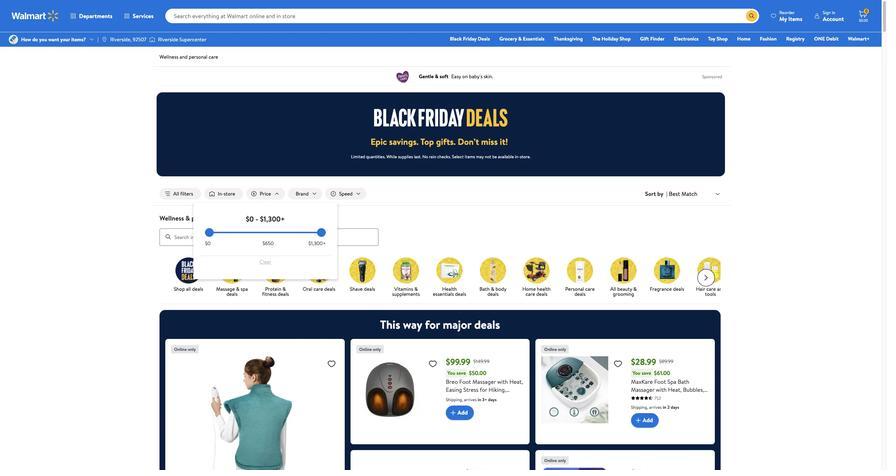 Task type: locate. For each thing, give the bounding box(es) containing it.
1 horizontal spatial save
[[642, 370, 652, 377]]

all left the beauty
[[611, 286, 617, 293]]

0 horizontal spatial massage
[[216, 286, 235, 293]]

& left body
[[491, 286, 495, 293]]

1 horizontal spatial massager
[[632, 386, 655, 394]]

walmart black friday deals for days image
[[374, 109, 508, 127]]

0 horizontal spatial add
[[458, 409, 468, 417]]

care inside personal care deals
[[586, 286, 595, 293]]

0 horizontal spatial shop
[[174, 286, 185, 293]]

essentials
[[523, 35, 545, 42]]

0 horizontal spatial in
[[478, 397, 482, 403]]

electronics link
[[671, 35, 702, 43]]

1 vertical spatial wellness
[[160, 214, 184, 223]]

0 vertical spatial home
[[738, 35, 751, 42]]

1 horizontal spatial arrives
[[650, 405, 662, 411]]

all beauty & grooming link
[[605, 258, 643, 298]]

1 horizontal spatial home
[[738, 35, 751, 42]]

save up "maxkare" on the right bottom of page
[[642, 370, 652, 377]]

add down temperature
[[643, 417, 653, 425]]

1 vertical spatial home
[[523, 286, 536, 293]]

3+
[[483, 397, 488, 403]]

may
[[476, 154, 484, 160]]

$99.99 $149.99
[[446, 356, 490, 368]]

sponsored
[[703, 73, 723, 80]]

deals inside "link"
[[674, 286, 685, 293]]

wellness for wellness and personal care
[[160, 53, 179, 61]]

0 horizontal spatial you
[[448, 370, 456, 377]]

deals inside personal care deals
[[575, 291, 586, 298]]

thanksgiving
[[554, 35, 583, 42]]

foot inside you save $61.00 maxkare foot spa bath massager with heat, bubbles, and vibration, digital temperature control, 16 detachable massage rollers, soothe and comfort feet
[[655, 378, 667, 386]]

days inside the $28.99 group
[[671, 405, 680, 411]]

deals right all
[[192, 286, 203, 293]]

$99.99 group
[[357, 345, 524, 439]]

save inside you save $61.00 maxkare foot spa bath massager with heat, bubbles, and vibration, digital temperature control, 16 detachable massage rollers, soothe and comfort feet
[[642, 370, 652, 377]]

comfort
[[661, 418, 683, 426]]

shipping, inside $99.99 group
[[446, 397, 463, 403]]

 image
[[149, 36, 155, 43]]

0 vertical spatial bath
[[480, 286, 490, 293]]

0 horizontal spatial bath
[[480, 286, 490, 293]]

add button inside the $28.99 group
[[632, 414, 659, 428]]

0 horizontal spatial for
[[425, 317, 440, 333]]

with up up
[[498, 378, 508, 386]]

you save $50.00 breo foot massager with heat, easing stress for hiking, tennis, golf fits feet up to men size 12
[[446, 370, 524, 410]]

you for breo
[[448, 370, 456, 377]]

0 vertical spatial for
[[425, 317, 440, 333]]

you save $61.00 maxkare foot spa bath massager with heat, bubbles, and vibration, digital temperature control, 16 detachable massage rollers, soothe and comfort feet
[[632, 370, 705, 426]]

home down the 'search icon'
[[738, 35, 751, 42]]

and right the tools
[[718, 286, 726, 293]]

foot
[[460, 378, 471, 386], [655, 378, 667, 386]]

you inside you save $61.00 maxkare foot spa bath massager with heat, bubbles, and vibration, digital temperature control, 16 detachable massage rollers, soothe and comfort feet
[[633, 370, 641, 377]]

arrives inside $99.99 group
[[464, 397, 477, 403]]

all inside all beauty & grooming
[[611, 286, 617, 293]]

 image for how do you want your items?
[[9, 35, 18, 44]]

vitamins & supplements link
[[387, 258, 425, 298]]

reorder
[[780, 9, 795, 15]]

bath inside you save $61.00 maxkare foot spa bath massager with heat, bubbles, and vibration, digital temperature control, 16 detachable massage rollers, soothe and comfort feet
[[678, 378, 690, 386]]

deals inside bath & body deals
[[488, 291, 499, 298]]

1 foot from the left
[[460, 378, 471, 386]]

$0 for $0
[[205, 240, 211, 247]]

foot for with
[[655, 378, 667, 386]]

0 horizontal spatial arrives
[[464, 397, 477, 403]]

in
[[478, 397, 482, 403], [663, 405, 667, 411]]

2 foot from the left
[[655, 378, 667, 386]]

arrives down 752
[[650, 405, 662, 411]]

protein & fitness deals
[[262, 286, 289, 298]]

group
[[357, 457, 524, 471]]

add inside $99.99 group
[[458, 409, 468, 417]]

 image left riverside,
[[102, 37, 107, 42]]

& for protein
[[283, 286, 286, 293]]

shave
[[350, 286, 363, 293]]

home health care deals image
[[524, 258, 550, 284]]

0 horizontal spatial massager
[[473, 378, 496, 386]]

massage inside the massage & spa deals
[[216, 286, 235, 293]]

care inside hair care and tools
[[707, 286, 716, 293]]

protein & fitness deals image
[[263, 258, 289, 284]]

$1,300+ up $1300 'range field' at the left
[[260, 214, 285, 224]]

$1,300+ up "oral care deals" image
[[309, 240, 326, 247]]

in left 2
[[663, 405, 667, 411]]

92507
[[133, 36, 147, 43]]

deals inside protein & fitness deals
[[278, 291, 289, 298]]

sort
[[646, 190, 656, 198]]

home inside home health care deals
[[523, 286, 536, 293]]

and down "maxkare" on the right bottom of page
[[632, 394, 641, 402]]

foot down $61.00
[[655, 378, 667, 386]]

deals down the personal care deals image
[[575, 291, 586, 298]]

personal care deals
[[566, 286, 595, 298]]

1 vertical spatial days
[[671, 405, 680, 411]]

& inside protein & fitness deals
[[283, 286, 286, 293]]

& for wellness
[[186, 214, 190, 223]]

home left health
[[523, 286, 536, 293]]

deals left the spa
[[227, 291, 238, 298]]

0 vertical spatial shipping,
[[446, 397, 463, 403]]

2 you from the left
[[633, 370, 641, 377]]

0 vertical spatial arrives
[[464, 397, 477, 403]]

$0.00
[[860, 18, 869, 23]]

deals down "home health care deals" "image"
[[537, 291, 548, 298]]

shop right toy
[[717, 35, 728, 42]]

you up "maxkare" on the right bottom of page
[[633, 370, 641, 377]]

black
[[450, 35, 462, 42]]

1 horizontal spatial shipping,
[[632, 405, 649, 411]]

all
[[186, 286, 191, 293]]

only inside the $28.99 group
[[558, 347, 566, 353]]

0 $0.00
[[860, 8, 869, 23]]

online inside $99.99 group
[[359, 347, 372, 353]]

0 vertical spatial all
[[173, 190, 179, 198]]

easing
[[446, 386, 462, 394]]

arrives inside the $28.99 group
[[650, 405, 662, 411]]

major
[[443, 317, 472, 333]]

shipping, for shipping, arrives in 2 days
[[632, 405, 649, 411]]

holiday
[[602, 35, 619, 42]]

sign in to add to favorites list, maxkare large heating pad for back pain relief, 4 heat settings with auto shut-off, 24"x33"- green image
[[327, 360, 336, 369]]

for
[[425, 317, 440, 333], [480, 386, 488, 394]]

shop left all
[[174, 286, 185, 293]]

1 horizontal spatial with
[[656, 386, 667, 394]]

arrives
[[464, 397, 477, 403], [650, 405, 662, 411]]

temperature
[[632, 402, 664, 410]]

you inside you save $50.00 breo foot massager with heat, easing stress for hiking, tennis, golf fits feet up to men size 12
[[448, 370, 456, 377]]

& inside search field
[[186, 214, 190, 223]]

1 vertical spatial bath
[[678, 378, 690, 386]]

1 horizontal spatial heat,
[[669, 386, 682, 394]]

& inside the massage & spa deals
[[236, 286, 240, 293]]

1 horizontal spatial $1,300+
[[309, 240, 326, 247]]

2 save from the left
[[642, 370, 652, 377]]

for up 3+
[[480, 386, 488, 394]]

be
[[493, 154, 497, 160]]

sign in to add to favorites list, maxkare foot spa bath massager with heat, bubbles, and vibration, digital temperature control, 16 detachable massage rollers, soothe and comfort feet image
[[614, 360, 623, 369]]

personal inside wellness & personal care search field
[[192, 214, 216, 223]]

0 vertical spatial massage
[[216, 286, 235, 293]]

& right grocery
[[519, 35, 522, 42]]

0
[[866, 8, 868, 14]]

shop inside toy shop link
[[717, 35, 728, 42]]

add button down tennis,
[[446, 406, 474, 421]]

save inside you save $50.00 breo foot massager with heat, easing stress for hiking, tennis, golf fits feet up to men size 12
[[457, 370, 466, 377]]

registry
[[787, 35, 805, 42]]

shipping, inside the $28.99 group
[[632, 405, 649, 411]]

for right the way
[[425, 317, 440, 333]]

massage & spa deals link
[[213, 258, 251, 298]]

walmart+ link
[[845, 35, 874, 43]]

epic
[[371, 136, 387, 148]]

miss
[[482, 136, 498, 148]]

services
[[133, 12, 154, 20]]

massage & spa deals image
[[219, 258, 245, 284]]

0 horizontal spatial foot
[[460, 378, 471, 386]]

want
[[48, 36, 59, 43]]

you up breo
[[448, 370, 456, 377]]

bubbles,
[[684, 386, 705, 394]]

1 horizontal spatial in
[[663, 405, 667, 411]]

add left 12
[[458, 409, 468, 417]]

& down filters
[[186, 214, 190, 223]]

0 vertical spatial $0
[[246, 214, 254, 224]]

bath & body deals
[[480, 286, 507, 298]]

brand
[[296, 190, 309, 198]]

search image
[[165, 234, 171, 240]]

heat, up control,
[[669, 386, 682, 394]]

hiking,
[[489, 386, 506, 394]]

supplies
[[398, 154, 413, 160]]

only for the left the online only group
[[188, 347, 196, 353]]

deals down the bath & body deals image
[[488, 291, 499, 298]]

$0 - $1,300+
[[246, 214, 285, 224]]

oral care deals image
[[306, 258, 332, 284]]

digital
[[668, 394, 684, 402]]

bath left body
[[480, 286, 490, 293]]

0 horizontal spatial  image
[[9, 35, 18, 44]]

and down riverside supercenter
[[180, 53, 188, 61]]

home
[[738, 35, 751, 42], [523, 286, 536, 293]]

& inside the vitamins & supplements
[[415, 286, 418, 293]]

personal down supercenter
[[189, 53, 208, 61]]

online only group
[[171, 345, 339, 471], [542, 457, 710, 471]]

checks.
[[438, 154, 451, 160]]

1 horizontal spatial add
[[643, 417, 653, 425]]

0 horizontal spatial home
[[523, 286, 536, 293]]

hair care and tools
[[697, 286, 726, 298]]

0 vertical spatial |
[[98, 36, 99, 43]]

account
[[823, 15, 845, 23]]

Search in wellness & personal care deals search field
[[160, 229, 379, 246]]

2 wellness from the top
[[160, 214, 184, 223]]

$0 left -
[[246, 214, 254, 224]]

departments
[[79, 12, 113, 20]]

1 horizontal spatial days
[[671, 405, 680, 411]]

| right by
[[667, 190, 668, 198]]

1 horizontal spatial shop
[[620, 35, 631, 42]]

deals right shave
[[364, 286, 375, 293]]

all
[[173, 190, 179, 198], [611, 286, 617, 293]]

shipping, for shipping, arrives in 3+ days
[[446, 397, 463, 403]]

1 horizontal spatial you
[[633, 370, 641, 377]]

shipping, up add to cart icon at the right of page
[[632, 405, 649, 411]]

0 horizontal spatial add button
[[446, 406, 474, 421]]

2 horizontal spatial shop
[[717, 35, 728, 42]]

days inside $99.99 group
[[489, 397, 497, 403]]

items
[[465, 154, 475, 160]]

massager inside you save $50.00 breo foot massager with heat, easing stress for hiking, tennis, golf fits feet up to men size 12
[[473, 378, 496, 386]]

$89.99
[[660, 358, 674, 366]]

it!
[[500, 136, 508, 148]]

online only inside the $28.99 group
[[545, 347, 566, 353]]

in inside $99.99 group
[[478, 397, 482, 403]]

 image
[[9, 35, 18, 44], [102, 37, 107, 42]]

in left 3+
[[478, 397, 482, 403]]

match
[[682, 190, 698, 198]]

1 vertical spatial massage
[[662, 410, 683, 418]]

home health care deals link
[[518, 258, 556, 298]]

1 vertical spatial |
[[667, 190, 668, 198]]

fragrance deals link
[[649, 258, 686, 293]]

0 horizontal spatial heat,
[[510, 378, 524, 386]]

1 vertical spatial personal
[[192, 214, 216, 223]]

bath right 'spa'
[[678, 378, 690, 386]]

care inside search field
[[217, 214, 230, 223]]

personal for &
[[192, 214, 216, 223]]

0 vertical spatial in
[[478, 397, 482, 403]]

1 horizontal spatial add button
[[632, 414, 659, 428]]

wellness and personal care
[[160, 53, 218, 61]]

deals right fitness
[[278, 291, 289, 298]]

days right 2
[[671, 405, 680, 411]]

maxkare
[[632, 378, 653, 386]]

arrives down "stress"
[[464, 397, 477, 403]]

days
[[489, 397, 497, 403], [671, 405, 680, 411]]

1 horizontal spatial massage
[[662, 410, 683, 418]]

1 wellness from the top
[[160, 53, 179, 61]]

personal down filters
[[192, 214, 216, 223]]

add button down temperature
[[632, 414, 659, 428]]

& right vitamins at bottom left
[[415, 286, 418, 293]]

& inside bath & body deals
[[491, 286, 495, 293]]

shipping, down the 'easing'
[[446, 397, 463, 403]]

1 horizontal spatial foot
[[655, 378, 667, 386]]

fitness
[[262, 291, 277, 298]]

foot inside you save $50.00 breo foot massager with heat, easing stress for hiking, tennis, golf fits feet up to men size 12
[[460, 378, 471, 386]]

massager up temperature
[[632, 386, 655, 394]]

personal care deals image
[[567, 258, 594, 284]]

1 you from the left
[[448, 370, 456, 377]]

days right 3+
[[489, 397, 497, 403]]

Wellness & personal care search field
[[151, 214, 731, 246]]

0 horizontal spatial online only group
[[171, 345, 339, 471]]

essentials
[[433, 291, 454, 298]]

1 save from the left
[[457, 370, 466, 377]]

online inside the $28.99 group
[[545, 347, 557, 353]]

massage down digital
[[662, 410, 683, 418]]

deals inside home health care deals
[[537, 291, 548, 298]]

fragrance deals image
[[654, 258, 681, 284]]

0 horizontal spatial save
[[457, 370, 466, 377]]

foot for easing
[[460, 378, 471, 386]]

shop inside the holiday shop link
[[620, 35, 631, 42]]

1 vertical spatial arrives
[[650, 405, 662, 411]]

$0 down "wellness & personal care"
[[205, 240, 211, 247]]

0 horizontal spatial $0
[[205, 240, 211, 247]]

rain
[[429, 154, 437, 160]]

0 horizontal spatial shipping,
[[446, 397, 463, 403]]

1 horizontal spatial  image
[[102, 37, 107, 42]]

all left filters
[[173, 190, 179, 198]]

wellness down riverside
[[160, 53, 179, 61]]

1 vertical spatial for
[[480, 386, 488, 394]]

add inside the $28.99 group
[[643, 417, 653, 425]]

foot right breo
[[460, 378, 471, 386]]

deals inside the "health essentials deals"
[[455, 291, 467, 298]]

0 horizontal spatial all
[[173, 190, 179, 198]]

breo
[[446, 378, 458, 386]]

1 vertical spatial in
[[663, 405, 667, 411]]

0 vertical spatial personal
[[189, 53, 208, 61]]

| inside sort and filter section element
[[667, 190, 668, 198]]

save down $99.99
[[457, 370, 466, 377]]

1 vertical spatial all
[[611, 286, 617, 293]]

shop right holiday
[[620, 35, 631, 42]]

wellness up search icon
[[160, 214, 184, 223]]

1 vertical spatial shipping,
[[632, 405, 649, 411]]

oral care deals
[[303, 286, 336, 293]]

with
[[498, 378, 508, 386], [656, 386, 667, 394]]

all beauty & grooming image
[[611, 258, 637, 284]]

only inside $99.99 group
[[373, 347, 381, 353]]

0 vertical spatial days
[[489, 397, 497, 403]]

0 horizontal spatial $1,300+
[[260, 214, 285, 224]]

wellness inside search field
[[160, 214, 184, 223]]

speed
[[339, 190, 353, 198]]

& left the spa
[[236, 286, 240, 293]]

0 vertical spatial wellness
[[160, 53, 179, 61]]

black friday deals
[[450, 35, 490, 42]]

registry link
[[784, 35, 809, 43]]

shipping,
[[446, 397, 463, 403], [632, 405, 649, 411]]

riverside supercenter
[[158, 36, 207, 43]]

deals right fragrance at the right of the page
[[674, 286, 685, 293]]

1 horizontal spatial all
[[611, 286, 617, 293]]

1 vertical spatial $1,300+
[[309, 240, 326, 247]]

add button
[[446, 406, 474, 421], [632, 414, 659, 428]]

one
[[815, 35, 826, 42]]

0 horizontal spatial days
[[489, 397, 497, 403]]

vitamins
[[395, 286, 414, 293]]

riverside,
[[110, 36, 132, 43]]

massager down $50.00
[[473, 378, 496, 386]]

heat, up to
[[510, 378, 524, 386]]

and down shipping, arrives in 2 days
[[651, 418, 660, 426]]

with up 752
[[656, 386, 667, 394]]

| right items?
[[98, 36, 99, 43]]

limited quantities. while supplies last. no rain checks. select items may not be available in-store.
[[351, 154, 531, 160]]

one debit
[[815, 35, 839, 42]]

1 horizontal spatial for
[[480, 386, 488, 394]]

store
[[224, 190, 235, 198]]

 image left how on the top of the page
[[9, 35, 18, 44]]

personal for and
[[189, 53, 208, 61]]

add to cart image
[[634, 417, 643, 425]]

1 horizontal spatial bath
[[678, 378, 690, 386]]

in-
[[515, 154, 520, 160]]

friday
[[463, 35, 477, 42]]

1 horizontal spatial |
[[667, 190, 668, 198]]

1 vertical spatial $0
[[205, 240, 211, 247]]

& inside 'link'
[[519, 35, 522, 42]]

1 horizontal spatial $0
[[246, 214, 254, 224]]

in inside the $28.99 group
[[663, 405, 667, 411]]

0 horizontal spatial with
[[498, 378, 508, 386]]

& right the beauty
[[634, 286, 637, 293]]

protein & fitness deals link
[[257, 258, 295, 298]]

all inside all filters button
[[173, 190, 179, 198]]

personal care deals link
[[562, 258, 599, 298]]

massage left the spa
[[216, 286, 235, 293]]

deals right the essentials
[[455, 291, 467, 298]]

& right protein
[[283, 286, 286, 293]]



Task type: vqa. For each thing, say whether or not it's contained in the screenshot.
6 at the right top of the page
no



Task type: describe. For each thing, give the bounding box(es) containing it.
-
[[256, 214, 258, 224]]

home for home health care deals
[[523, 286, 536, 293]]

 image for riverside, 92507
[[102, 37, 107, 42]]

shipping, arrives in 3+ days
[[446, 397, 497, 403]]

black friday deals link
[[447, 35, 494, 43]]

heat, inside you save $61.00 maxkare foot spa bath massager with heat, bubbles, and vibration, digital temperature control, 16 detachable massage rollers, soothe and comfort feet
[[669, 386, 682, 394]]

riverside
[[158, 36, 178, 43]]

all for all beauty & grooming
[[611, 286, 617, 293]]

with inside you save $50.00 breo foot massager with heat, easing stress for hiking, tennis, golf fits feet up to men size 12
[[498, 378, 508, 386]]

body
[[496, 286, 507, 293]]

wellness for wellness & personal care
[[160, 214, 184, 223]]

personal
[[566, 286, 585, 293]]

days for shipping, arrives in 3+ days
[[489, 397, 497, 403]]

in-
[[218, 190, 224, 198]]

toy shop link
[[705, 35, 732, 43]]

supercenter
[[180, 36, 207, 43]]

while
[[387, 154, 397, 160]]

add to cart image
[[449, 409, 458, 418]]

up
[[499, 394, 505, 402]]

& for vitamins
[[415, 286, 418, 293]]

$0 for $0 - $1,300+
[[246, 214, 254, 224]]

home health care deals
[[523, 286, 551, 298]]

hair
[[697, 286, 706, 293]]

next slide for chipmodulewithimages list image
[[698, 269, 715, 287]]

shop inside shop all deals link
[[174, 286, 185, 293]]

my
[[780, 15, 788, 23]]

the
[[593, 35, 601, 42]]

limited
[[351, 154, 365, 160]]

massager inside you save $61.00 maxkare foot spa bath massager with heat, bubbles, and vibration, digital temperature control, 16 detachable massage rollers, soothe and comfort feet
[[632, 386, 655, 394]]

stress
[[464, 386, 479, 394]]

how
[[21, 36, 31, 43]]

hair care and tools image
[[698, 258, 724, 284]]

store.
[[520, 154, 531, 160]]

$0 range field
[[205, 232, 326, 234]]

arrives for in 2 days
[[650, 405, 662, 411]]

fashion link
[[757, 35, 781, 43]]

$99.99
[[446, 356, 471, 368]]

size
[[459, 402, 469, 410]]

do
[[32, 36, 38, 43]]

save for breo
[[457, 370, 466, 377]]

arrives for in 3+ days
[[464, 397, 477, 403]]

shop all deals
[[174, 286, 203, 293]]

$1300 range field
[[205, 232, 326, 234]]

gift
[[641, 35, 650, 42]]

shipping, arrives in 2 days
[[632, 405, 680, 411]]

beauty
[[618, 286, 633, 293]]

protein
[[265, 286, 282, 293]]

only for the online only group to the right
[[558, 458, 566, 464]]

health essentials deals image
[[437, 258, 463, 284]]

all filters
[[173, 190, 193, 198]]

brand button
[[288, 188, 323, 200]]

deals right major on the bottom of the page
[[475, 317, 500, 333]]

online only inside $99.99 group
[[359, 347, 381, 353]]

toy
[[709, 35, 716, 42]]

select
[[452, 154, 464, 160]]

& for grocery
[[519, 35, 522, 42]]

departments button
[[65, 7, 118, 25]]

only for $99.99 group
[[373, 347, 381, 353]]

reorder my items
[[780, 9, 803, 23]]

$149.99
[[474, 358, 490, 366]]

add for add to cart icon at the right of page
[[643, 417, 653, 425]]

$28.99 group
[[542, 345, 710, 439]]

bath inside bath & body deals
[[480, 286, 490, 293]]

sort by |
[[646, 190, 668, 198]]

control,
[[665, 402, 686, 410]]

services button
[[118, 7, 160, 25]]

in for in 3+ days
[[478, 397, 482, 403]]

spa
[[668, 378, 677, 386]]

gift finder link
[[637, 35, 668, 43]]

0 horizontal spatial |
[[98, 36, 99, 43]]

best
[[669, 190, 681, 198]]

1 horizontal spatial online only group
[[542, 457, 710, 471]]

care inside home health care deals
[[526, 291, 536, 298]]

walmart image
[[12, 10, 59, 22]]

soothe
[[632, 418, 649, 426]]

filters
[[180, 190, 193, 198]]

& for massage
[[236, 286, 240, 293]]

bath & body deals image
[[480, 258, 506, 284]]

the holiday shop
[[593, 35, 631, 42]]

add button inside $99.99 group
[[446, 406, 474, 421]]

speed button
[[326, 188, 367, 200]]

and inside hair care and tools
[[718, 286, 726, 293]]

grooming
[[613, 291, 635, 298]]

fits
[[477, 394, 486, 402]]

heat, inside you save $50.00 breo foot massager with heat, easing stress for hiking, tennis, golf fits feet up to men size 12
[[510, 378, 524, 386]]

in-store
[[218, 190, 235, 198]]

with inside you save $61.00 maxkare foot spa bath massager with heat, bubbles, and vibration, digital temperature control, 16 detachable massage rollers, soothe and comfort feet
[[656, 386, 667, 394]]

deals down "oral care deals" image
[[324, 286, 336, 293]]

no
[[423, 154, 428, 160]]

2
[[668, 405, 670, 411]]

available
[[498, 154, 514, 160]]

$50.00
[[469, 370, 487, 378]]

12
[[470, 402, 475, 410]]

to
[[507, 394, 512, 402]]

for inside you save $50.00 breo foot massager with heat, easing stress for hiking, tennis, golf fits feet up to men size 12
[[480, 386, 488, 394]]

finder
[[651, 35, 665, 42]]

shave deals image
[[350, 258, 376, 284]]

all filters button
[[160, 188, 201, 200]]

deals inside the massage & spa deals
[[227, 291, 238, 298]]

add for add to cart image
[[458, 409, 468, 417]]

in for in 2 days
[[663, 405, 667, 411]]

only for the $28.99 group
[[558, 347, 566, 353]]

by
[[658, 190, 664, 198]]

walmart+
[[849, 35, 870, 42]]

days for shipping, arrives in 2 days
[[671, 405, 680, 411]]

sort and filter section element
[[151, 182, 731, 206]]

you for maxkare
[[633, 370, 641, 377]]

16
[[687, 402, 692, 410]]

don't
[[458, 136, 479, 148]]

all for all filters
[[173, 190, 179, 198]]

feet
[[487, 394, 498, 402]]

all beauty & grooming
[[611, 286, 637, 298]]

items?
[[71, 36, 86, 43]]

$28.99
[[632, 356, 657, 368]]

Search search field
[[165, 9, 760, 23]]

& for bath
[[491, 286, 495, 293]]

save for maxkare
[[642, 370, 652, 377]]

not
[[485, 154, 492, 160]]

grocery & essentials link
[[497, 35, 548, 43]]

sign in account
[[823, 9, 845, 23]]

bath & body deals link
[[475, 258, 512, 298]]

last.
[[414, 154, 422, 160]]

price button
[[246, 188, 285, 200]]

& inside all beauty & grooming
[[634, 286, 637, 293]]

home for home
[[738, 35, 751, 42]]

0 vertical spatial $1,300+
[[260, 214, 285, 224]]

shop all deals image
[[176, 258, 202, 284]]

savings.
[[389, 136, 419, 148]]

feet
[[685, 418, 696, 426]]

supplements
[[392, 291, 420, 298]]

Walmart Site-Wide search field
[[165, 9, 760, 23]]

sign in to add to favorites list, breo foot massager with heat,  easing stress for hiking, tennis, golf fits feet up to men size 12 image
[[429, 360, 438, 369]]

massage inside you save $61.00 maxkare foot spa bath massager with heat, bubbles, and vibration, digital temperature control, 16 detachable massage rollers, soothe and comfort feet
[[662, 410, 683, 418]]

riverside, 92507
[[110, 36, 147, 43]]

search icon image
[[749, 13, 755, 19]]

sign
[[823, 9, 831, 15]]

health
[[443, 286, 457, 293]]

vitamins & supplements image
[[393, 258, 419, 284]]



